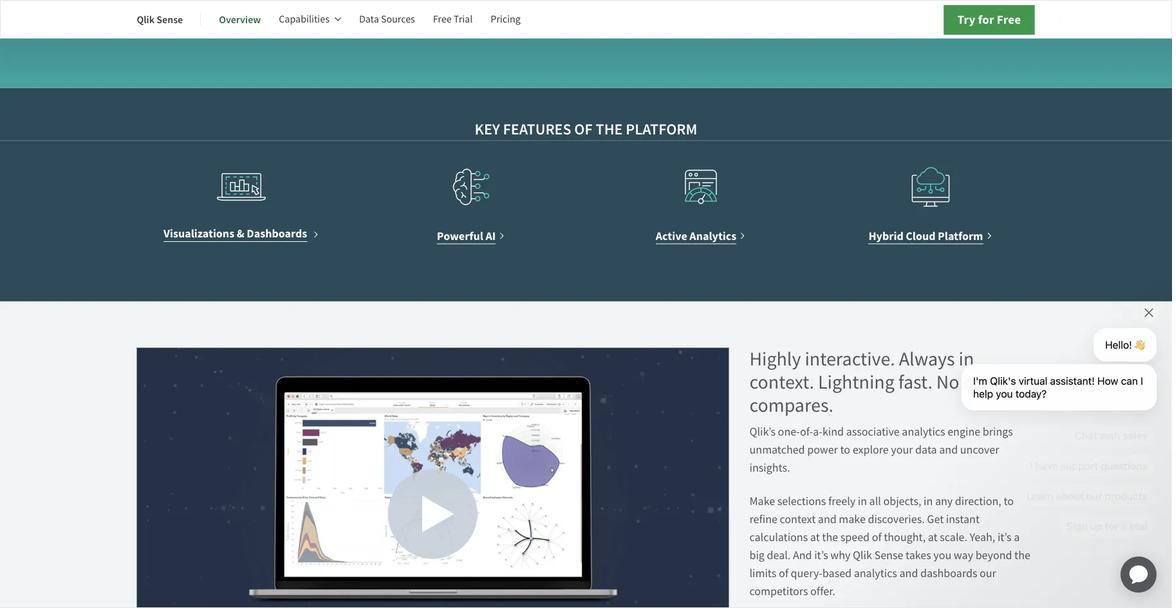 Task type: describe. For each thing, give the bounding box(es) containing it.
hybrid cloud platform link
[[869, 227, 993, 245]]

0 vertical spatial of
[[872, 530, 882, 545]]

analytics
[[690, 228, 737, 244]]

dashboards
[[921, 566, 978, 581]]

data sources
[[359, 13, 415, 26]]

make
[[750, 494, 775, 509]]

instant
[[947, 512, 980, 527]]

lightning
[[819, 370, 895, 395]]

kind
[[823, 424, 844, 439]]

active
[[656, 228, 688, 244]]

offer.
[[811, 584, 836, 599]]

try
[[958, 11, 976, 28]]

0 horizontal spatial it's
[[815, 548, 829, 563]]

refine
[[750, 512, 778, 527]]

1 at from the left
[[811, 530, 820, 545]]

capabilities link
[[279, 4, 341, 35]]

1 horizontal spatial free
[[997, 11, 1022, 28]]

2 at from the left
[[929, 530, 938, 545]]

hybrid
[[869, 228, 904, 244]]

query-
[[791, 566, 823, 581]]

one-
[[778, 424, 800, 439]]

freely
[[829, 494, 856, 509]]

interactive.
[[805, 347, 896, 372]]

no
[[937, 370, 960, 395]]

visualizations & dashboards link
[[164, 224, 319, 243]]

0 horizontal spatial qlik
[[137, 13, 155, 26]]

takes
[[906, 548, 932, 563]]

brings
[[983, 424, 1014, 439]]

trial
[[454, 13, 473, 26]]

active analytics link
[[656, 227, 747, 245]]

deal.
[[767, 548, 791, 563]]

cloud
[[906, 228, 936, 244]]

unmatched
[[750, 442, 805, 457]]

fast.
[[899, 370, 933, 395]]

try for free
[[958, 11, 1022, 28]]

highly interactive. always in context. lightning fast. no one else compares.
[[750, 347, 1030, 418]]

qlik sense
[[137, 13, 183, 26]]

qlik inside make selections freely in all objects, in any direction, to refine context and make discoveries. get instant calculations at the speed of thought, at scale. yeah, it's a big deal. and it's why qlik sense takes you way beyond the limits of query-based analytics and dashboards our competitors offer.
[[853, 548, 873, 563]]

scale.
[[940, 530, 968, 545]]

a
[[1014, 530, 1020, 545]]

the
[[596, 120, 623, 140]]

platform
[[938, 228, 984, 244]]

to inside 'qlik's one-of-a-kind associative analytics engine brings unmatched power to explore your data and uncover insights.'
[[841, 442, 851, 457]]

click image to watch the qlik associative engine video. image
[[137, 348, 729, 609]]

0 horizontal spatial free
[[433, 13, 452, 26]]

analytics inside 'qlik's one-of-a-kind associative analytics engine brings unmatched power to explore your data and uncover insights.'
[[902, 424, 946, 439]]

your
[[892, 442, 914, 457]]

overview
[[219, 13, 261, 26]]

our
[[980, 566, 997, 581]]

way
[[954, 548, 974, 563]]

0 vertical spatial sense
[[157, 13, 183, 26]]

dashboards
[[247, 226, 307, 241]]

objects,
[[884, 494, 922, 509]]

powerful ai
[[437, 228, 496, 244]]

based
[[823, 566, 852, 581]]

engine
[[948, 424, 981, 439]]

always
[[900, 347, 955, 372]]

visualizations & dashboards
[[164, 226, 307, 241]]

0 horizontal spatial the
[[823, 530, 839, 545]]



Task type: vqa. For each thing, say whether or not it's contained in the screenshot.
the top and
yes



Task type: locate. For each thing, give the bounding box(es) containing it.
powerful ai link
[[437, 227, 506, 245]]

else
[[998, 370, 1030, 395]]

1 vertical spatial it's
[[815, 548, 829, 563]]

0 vertical spatial and
[[940, 442, 958, 457]]

a-
[[814, 424, 823, 439]]

make selections freely in all objects, in any direction, to refine context and make discoveries. get instant calculations at the speed of thought, at scale. yeah, it's a big deal. and it's why qlik sense takes you way beyond the limits of query-based analytics and dashboards our competitors offer.
[[750, 494, 1031, 599]]

at down get
[[929, 530, 938, 545]]

any
[[936, 494, 953, 509]]

data sources link
[[359, 4, 415, 35]]

in for freely
[[858, 494, 867, 509]]

limits
[[750, 566, 777, 581]]

sense inside make selections freely in all objects, in any direction, to refine context and make discoveries. get instant calculations at the speed of thought, at scale. yeah, it's a big deal. and it's why qlik sense takes you way beyond the limits of query-based analytics and dashboards our competitors offer.
[[875, 548, 904, 563]]

it's
[[998, 530, 1012, 545], [815, 548, 829, 563]]

data
[[916, 442, 937, 457]]

qlik
[[137, 13, 155, 26], [853, 548, 873, 563]]

visualizations
[[164, 226, 234, 241]]

context
[[780, 512, 816, 527]]

yeah,
[[970, 530, 996, 545]]

it's left a
[[998, 530, 1012, 545]]

all
[[870, 494, 882, 509]]

1 vertical spatial the
[[1015, 548, 1031, 563]]

0 horizontal spatial sense
[[157, 13, 183, 26]]

0 horizontal spatial at
[[811, 530, 820, 545]]

free right for
[[997, 11, 1022, 28]]

context.
[[750, 370, 815, 395]]

1 horizontal spatial and
[[900, 566, 919, 581]]

analytics right based
[[854, 566, 898, 581]]

2 horizontal spatial and
[[940, 442, 958, 457]]

and inside 'qlik's one-of-a-kind associative analytics engine brings unmatched power to explore your data and uncover insights.'
[[940, 442, 958, 457]]

1 horizontal spatial at
[[929, 530, 938, 545]]

qlik's
[[750, 424, 776, 439]]

the
[[823, 530, 839, 545], [1015, 548, 1031, 563]]

of-
[[800, 424, 814, 439]]

platform
[[626, 120, 698, 140]]

and down freely in the bottom of the page
[[818, 512, 837, 527]]

0 vertical spatial it's
[[998, 530, 1012, 545]]

of
[[575, 120, 593, 140]]

watch video: qlik sense image
[[443, 0, 1036, 3]]

one
[[964, 370, 994, 395]]

associative
[[847, 424, 900, 439]]

0 horizontal spatial to
[[841, 442, 851, 457]]

for
[[979, 11, 995, 28]]

highly
[[750, 347, 801, 372]]

pricing link
[[491, 4, 521, 35]]

analytics up "data"
[[902, 424, 946, 439]]

selections
[[778, 494, 827, 509]]

in
[[959, 347, 975, 372], [858, 494, 867, 509], [924, 494, 933, 509]]

overview link
[[219, 4, 261, 35]]

pricing
[[491, 13, 521, 26]]

and down takes
[[900, 566, 919, 581]]

and right "data"
[[940, 442, 958, 457]]

1 vertical spatial qlik
[[853, 548, 873, 563]]

you
[[934, 548, 952, 563]]

2 vertical spatial and
[[900, 566, 919, 581]]

2 horizontal spatial in
[[959, 347, 975, 372]]

1 horizontal spatial sense
[[875, 548, 904, 563]]

1 vertical spatial and
[[818, 512, 837, 527]]

active analytics
[[656, 228, 737, 244]]

and
[[940, 442, 958, 457], [818, 512, 837, 527], [900, 566, 919, 581]]

menu bar
[[137, 4, 539, 35]]

free trial
[[433, 13, 473, 26]]

calculations
[[750, 530, 808, 545]]

to inside make selections freely in all objects, in any direction, to refine context and make discoveries. get instant calculations at the speed of thought, at scale. yeah, it's a big deal. and it's why qlik sense takes you way beyond the limits of query-based analytics and dashboards our competitors offer.
[[1004, 494, 1014, 509]]

in for always
[[959, 347, 975, 372]]

hybrid cloud platform
[[869, 228, 984, 244]]

1 vertical spatial of
[[779, 566, 789, 581]]

qlik sense link
[[137, 4, 183, 35]]

competitors
[[750, 584, 809, 599]]

compares.
[[750, 394, 834, 418]]

1 horizontal spatial of
[[872, 530, 882, 545]]

try for free link
[[944, 5, 1035, 35]]

0 vertical spatial to
[[841, 442, 851, 457]]

1 vertical spatial to
[[1004, 494, 1014, 509]]

0 vertical spatial the
[[823, 530, 839, 545]]

free trial link
[[433, 4, 473, 35]]

features
[[503, 120, 572, 140]]

analytics
[[902, 424, 946, 439], [854, 566, 898, 581]]

in left any
[[924, 494, 933, 509]]

in right "always"
[[959, 347, 975, 372]]

sources
[[381, 13, 415, 26]]

0 horizontal spatial of
[[779, 566, 789, 581]]

the down a
[[1015, 548, 1031, 563]]

menu bar containing qlik sense
[[137, 4, 539, 35]]

direction,
[[956, 494, 1002, 509]]

beyond
[[976, 548, 1013, 563]]

application
[[1106, 542, 1173, 609]]

0 vertical spatial qlik
[[137, 13, 155, 26]]

0 horizontal spatial and
[[818, 512, 837, 527]]

to down kind
[[841, 442, 851, 457]]

analytics inside make selections freely in all objects, in any direction, to refine context and make discoveries. get instant calculations at the speed of thought, at scale. yeah, it's a big deal. and it's why qlik sense takes you way beyond the limits of query-based analytics and dashboards our competitors offer.
[[854, 566, 898, 581]]

insights.
[[750, 461, 791, 475]]

0 horizontal spatial analytics
[[854, 566, 898, 581]]

get
[[928, 512, 944, 527]]

explore
[[853, 442, 889, 457]]

the up why
[[823, 530, 839, 545]]

powerful
[[437, 228, 484, 244]]

1 vertical spatial analytics
[[854, 566, 898, 581]]

make
[[839, 512, 866, 527]]

1 horizontal spatial qlik
[[853, 548, 873, 563]]

key
[[475, 120, 500, 140]]

to right "direction,"
[[1004, 494, 1014, 509]]

1 horizontal spatial to
[[1004, 494, 1014, 509]]

ai
[[486, 228, 496, 244]]

1 horizontal spatial analytics
[[902, 424, 946, 439]]

1 horizontal spatial the
[[1015, 548, 1031, 563]]

1 horizontal spatial in
[[924, 494, 933, 509]]

it's right and
[[815, 548, 829, 563]]

and
[[793, 548, 812, 563]]

1 vertical spatial sense
[[875, 548, 904, 563]]

at
[[811, 530, 820, 545], [929, 530, 938, 545]]

free left trial at the top
[[433, 13, 452, 26]]

speed
[[841, 530, 870, 545]]

thought,
[[884, 530, 926, 545]]

to
[[841, 442, 851, 457], [1004, 494, 1014, 509]]

of
[[872, 530, 882, 545], [779, 566, 789, 581]]

at up and
[[811, 530, 820, 545]]

&
[[237, 226, 245, 241]]

of right the speed at the right bottom of page
[[872, 530, 882, 545]]

0 vertical spatial analytics
[[902, 424, 946, 439]]

in left all
[[858, 494, 867, 509]]

of up 'competitors'
[[779, 566, 789, 581]]

sense
[[157, 13, 183, 26], [875, 548, 904, 563]]

why
[[831, 548, 851, 563]]

big
[[750, 548, 765, 563]]

capabilities
[[279, 13, 330, 26]]

uncover
[[961, 442, 1000, 457]]

power
[[808, 442, 838, 457]]

0 horizontal spatial in
[[858, 494, 867, 509]]

qlik's one-of-a-kind associative analytics engine brings unmatched power to explore your data and uncover insights.
[[750, 424, 1014, 475]]

key features of the platform
[[475, 120, 698, 140]]

in inside highly interactive. always in context. lightning fast. no one else compares.
[[959, 347, 975, 372]]

data
[[359, 13, 379, 26]]

1 horizontal spatial it's
[[998, 530, 1012, 545]]



